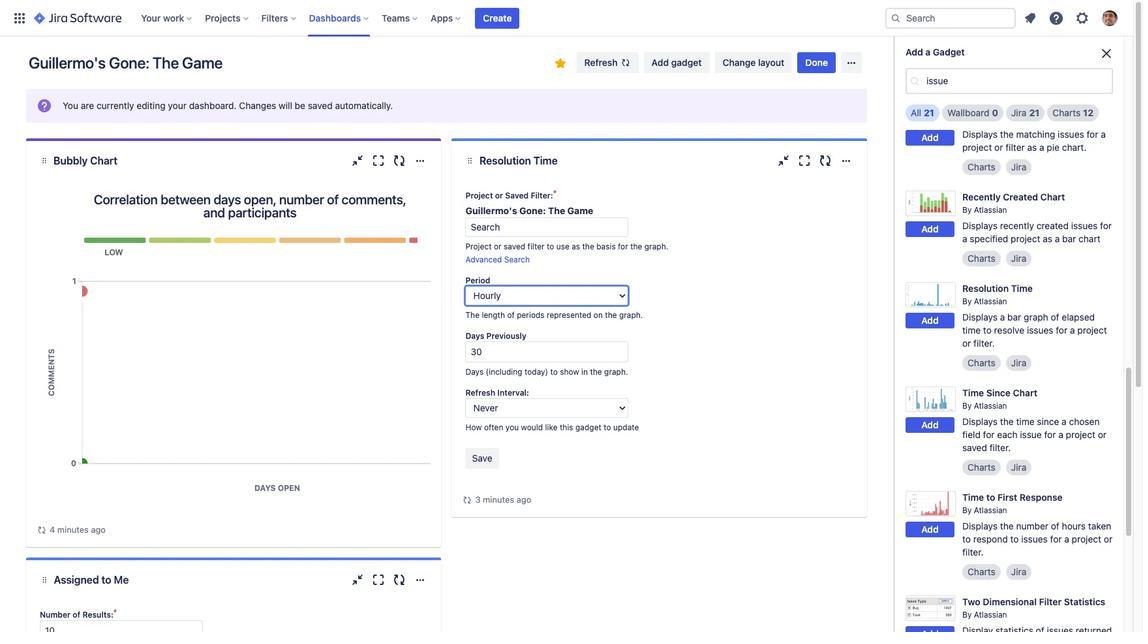 Task type: locate. For each thing, give the bounding box(es) containing it.
bubbly chart region
[[37, 180, 473, 537]]

bar
[[1063, 233, 1077, 244], [1008, 311, 1022, 323]]

1 vertical spatial project
[[466, 242, 492, 251]]

guillermo's
[[29, 54, 106, 72], [466, 205, 518, 216]]

refresh
[[585, 57, 618, 68], [466, 388, 496, 398]]

charts up recently
[[968, 161, 996, 172]]

ago right 3
[[517, 494, 532, 505]]

1 horizontal spatial guillermo's gone: the game
[[466, 205, 594, 216]]

4 atlassian from the top
[[975, 296, 1008, 306]]

resolution up resolve
[[963, 283, 1010, 294]]

of right length
[[508, 310, 515, 320]]

wallboard
[[948, 107, 990, 118]]

filter inside pie chart by atlassian displays the matching issues for a project or filter as a pie chart.
[[1006, 142, 1026, 153]]

2 days from the top
[[466, 367, 484, 377]]

recently
[[1001, 220, 1035, 231]]

1 vertical spatial minutes
[[57, 524, 89, 535]]

jira left the labels
[[963, 50, 978, 61]]

charts left 12 at the top right
[[1053, 107, 1081, 118]]

project down recently
[[1011, 233, 1041, 244]]

as right use
[[572, 242, 581, 251]]

a inside by atlassian jira issue labels in a gadget
[[1042, 50, 1047, 61]]

5 atlassian from the top
[[975, 401, 1008, 411]]

number
[[40, 610, 71, 620]]

jira down resolve
[[1012, 357, 1027, 368]]

filter. inside time to first response by atlassian displays the number of hours taken to respond to issues for a project or filter.
[[963, 546, 984, 558]]

as for project
[[1044, 233, 1053, 244]]

use
[[557, 242, 570, 251]]

3 by from the top
[[963, 205, 972, 215]]

by inside by atlassian jira issue labels in a gadget
[[963, 35, 972, 45]]

1 vertical spatial guillermo's
[[466, 205, 518, 216]]

ago for chart
[[91, 524, 106, 535]]

the left length
[[466, 310, 480, 320]]

Search field
[[886, 8, 1017, 28], [466, 217, 629, 237]]

issue inside by atlassian jira issue labels in a gadget
[[981, 50, 1003, 61]]

0 horizontal spatial 21
[[925, 107, 935, 118]]

you
[[506, 422, 519, 432]]

be
[[295, 100, 306, 111]]

of inside correlation between days open, number of comments, and participants
[[327, 192, 339, 207]]

by inside two dimensional filter statistics by atlassian
[[963, 610, 972, 620]]

1 vertical spatial filter
[[528, 242, 545, 251]]

0 vertical spatial bar
[[1063, 233, 1077, 244]]

1 horizontal spatial issue
[[1021, 429, 1043, 440]]

add down pie chart image
[[922, 132, 939, 143]]

1 vertical spatial time
[[1017, 416, 1035, 427]]

game inside resolution time region
[[568, 205, 594, 216]]

displays up resolve
[[963, 311, 998, 323]]

1 vertical spatial bar
[[1008, 311, 1022, 323]]

filter inside project or saved filter to use as the basis for the graph. advanced search
[[528, 242, 545, 251]]

1 horizontal spatial gone:
[[520, 205, 546, 216]]

saved up search
[[504, 242, 526, 251]]

first
[[998, 492, 1018, 503]]

refresh inside refresh "button"
[[585, 57, 618, 68]]

atlassian
[[975, 35, 1008, 45], [975, 114, 1008, 123], [975, 205, 1008, 215], [975, 296, 1008, 306], [975, 401, 1008, 411], [975, 505, 1008, 515], [975, 610, 1008, 620]]

between
[[161, 192, 211, 207]]

layout
[[759, 57, 785, 68]]

resolution inside resolution time by atlassian displays a bar graph of elapsed time to resolve issues for a project or filter.
[[963, 283, 1010, 294]]

resolution
[[480, 155, 531, 167], [963, 283, 1010, 294]]

7 atlassian from the top
[[975, 610, 1008, 620]]

0 vertical spatial project
[[466, 191, 493, 200]]

1 21 from the left
[[925, 107, 935, 118]]

1 horizontal spatial filter
[[1006, 142, 1026, 153]]

add up pie chart image
[[922, 54, 939, 65]]

0 horizontal spatial bar
[[1008, 311, 1022, 323]]

or inside time to first response by atlassian displays the number of hours taken to respond to issues for a project or filter.
[[1105, 533, 1113, 545]]

0 horizontal spatial gadget
[[576, 422, 602, 432]]

taken
[[1089, 520, 1112, 531]]

charts up since at the bottom
[[968, 357, 996, 368]]

0 vertical spatial number
[[279, 192, 324, 207]]

1 horizontal spatial game
[[568, 205, 594, 216]]

1 vertical spatial issue
[[1021, 429, 1043, 440]]

refresh bubbly chart image
[[392, 153, 408, 168]]

more dashboard actions image
[[844, 55, 860, 71]]

gadget inside resolution time region
[[576, 422, 602, 432]]

issue inside time since chart by atlassian displays the time since a chosen field for each issue for a project or saved filter.
[[1021, 429, 1043, 440]]

time since chart by atlassian displays the time since a chosen field for each issue for a project or saved filter.
[[963, 387, 1107, 453]]

represented
[[547, 310, 592, 320]]

minutes inside resolution time region
[[483, 494, 515, 505]]

the
[[153, 54, 179, 72], [549, 205, 566, 216], [466, 310, 480, 320]]

0 horizontal spatial guillermo's gone: the game
[[29, 54, 223, 72]]

as inside recently created chart by atlassian displays recently created issues for a specified project as a bar chart
[[1044, 233, 1053, 244]]

2 horizontal spatial saved
[[963, 442, 988, 453]]

number right open, at top left
[[279, 192, 324, 207]]

graph. inside project or saved filter to use as the basis for the graph. advanced search
[[645, 242, 669, 251]]

add for pie chart's add button
[[922, 132, 939, 143]]

assigned
[[54, 574, 99, 586]]

1 atlassian from the top
[[975, 35, 1008, 45]]

3 displays from the top
[[963, 311, 998, 323]]

1 horizontal spatial 21
[[1030, 107, 1040, 118]]

matching
[[1017, 129, 1056, 140]]

saved inside time since chart by atlassian displays the time since a chosen field for each issue for a project or saved filter.
[[963, 442, 988, 453]]

0 horizontal spatial search field
[[466, 217, 629, 237]]

issues up chart.
[[1059, 129, 1085, 140]]

number
[[279, 192, 324, 207], [1017, 520, 1049, 531]]

jira down recently
[[1012, 253, 1027, 264]]

dashboards
[[309, 12, 361, 23]]

game up dashboard.
[[182, 54, 223, 72]]

of inside resolution time by atlassian displays a bar graph of elapsed time to resolve issues for a project or filter.
[[1052, 311, 1060, 323]]

number inside correlation between days open, number of comments, and participants
[[279, 192, 324, 207]]

days for days (including today) to show in the graph.
[[466, 367, 484, 377]]

jira for time
[[1012, 357, 1027, 368]]

1 horizontal spatial guillermo's
[[466, 205, 518, 216]]

by right "time to first response" image on the right bottom of page
[[963, 505, 972, 515]]

graph. right on
[[620, 310, 643, 320]]

0 vertical spatial graph.
[[645, 242, 669, 251]]

atlassian down pie
[[975, 114, 1008, 123]]

atlassian inside resolution time by atlassian displays a bar graph of elapsed time to resolve issues for a project or filter.
[[975, 296, 1008, 306]]

an arrow curved in a circular way on the button that refreshes the dashboard image
[[463, 495, 473, 505]]

0 vertical spatial saved
[[308, 100, 333, 111]]

0 horizontal spatial ago
[[91, 524, 106, 535]]

chart inside pie chart by atlassian displays the matching issues for a project or filter as a pie chart.
[[979, 100, 1004, 111]]

atlassian down since at the bottom
[[975, 401, 1008, 411]]

Search gadgets field
[[923, 69, 1113, 93]]

0 vertical spatial gadget
[[672, 57, 702, 68]]

time inside resolution time by atlassian displays a bar graph of elapsed time to resolve issues for a project or filter.
[[1012, 283, 1034, 294]]

all 21
[[912, 107, 935, 118]]

add down resolution time image
[[922, 315, 939, 326]]

banner containing your work
[[0, 0, 1134, 37]]

add right refresh icon in the right top of the page
[[652, 57, 669, 68]]

1 vertical spatial saved
[[504, 242, 526, 251]]

in
[[1032, 50, 1040, 61], [582, 367, 588, 377]]

2 vertical spatial saved
[[963, 442, 988, 453]]

5 add button from the top
[[906, 418, 955, 433]]

1 vertical spatial filter.
[[990, 442, 1012, 453]]

as inside pie chart by atlassian displays the matching issues for a project or filter as a pie chart.
[[1028, 142, 1038, 153]]

refresh image
[[621, 57, 631, 68]]

refresh inside resolution time region
[[466, 388, 496, 398]]

1 days from the top
[[466, 331, 485, 341]]

in inside by atlassian jira issue labels in a gadget
[[1032, 50, 1040, 61]]

minutes inside bubbly chart region
[[57, 524, 89, 535]]

bar inside resolution time by atlassian displays a bar graph of elapsed time to resolve issues for a project or filter.
[[1008, 311, 1022, 323]]

the inside time to first response by atlassian displays the number of hours taken to respond to issues for a project or filter.
[[1001, 520, 1014, 531]]

0 vertical spatial filter.
[[974, 338, 996, 349]]

0 horizontal spatial saved
[[308, 100, 333, 111]]

guillermo's up you
[[29, 54, 106, 72]]

change layout
[[723, 57, 785, 68]]

chart
[[979, 100, 1004, 111], [90, 155, 118, 167], [1041, 191, 1066, 202], [1014, 387, 1038, 398]]

resolution time by atlassian displays a bar graph of elapsed time to resolve issues for a project or filter.
[[963, 283, 1108, 349]]

1 vertical spatial graph.
[[620, 310, 643, 320]]

you
[[63, 100, 78, 111]]

project for project or saved filter to use as the basis for the graph. advanced search
[[466, 242, 492, 251]]

in right the labels
[[1032, 50, 1040, 61]]

0 vertical spatial search field
[[886, 8, 1017, 28]]

displays up field
[[963, 416, 998, 427]]

1 horizontal spatial saved
[[504, 242, 526, 251]]

minimize bubbly chart image
[[350, 153, 366, 168]]

1 add button from the top
[[906, 52, 955, 68]]

time inside time since chart by atlassian displays the time since a chosen field for each issue for a project or saved filter.
[[1017, 416, 1035, 427]]

jira up dimensional
[[1012, 566, 1027, 577]]

add button down "time to first response" image on the right bottom of page
[[906, 522, 955, 538]]

filter.
[[974, 338, 996, 349], [990, 442, 1012, 453], [963, 546, 984, 558]]

recently created chart image
[[906, 191, 957, 216]]

1 displays from the top
[[963, 129, 998, 140]]

4 displays from the top
[[963, 416, 998, 427]]

0 vertical spatial refresh
[[585, 57, 618, 68]]

4 add button from the top
[[906, 313, 955, 329]]

by up field
[[963, 401, 972, 411]]

0 horizontal spatial number
[[279, 192, 324, 207]]

game
[[182, 54, 223, 72], [568, 205, 594, 216]]

by
[[963, 35, 972, 45], [963, 114, 972, 123], [963, 205, 972, 215], [963, 296, 972, 306], [963, 401, 972, 411], [963, 505, 972, 515], [963, 610, 972, 620]]

None submit
[[466, 448, 499, 469]]

atlassian inside time since chart by atlassian displays the time since a chosen field for each issue for a project or saved filter.
[[975, 401, 1008, 411]]

0 vertical spatial time
[[963, 324, 981, 336]]

pie chart image
[[906, 99, 957, 125]]

2 project from the top
[[466, 242, 492, 251]]

more actions for assigned to me gadget image
[[413, 572, 429, 588]]

displays up respond
[[963, 520, 998, 531]]

teams button
[[378, 8, 423, 28]]

1 horizontal spatial time
[[1017, 416, 1035, 427]]

resolution up project or saved filter:
[[480, 155, 531, 167]]

atlassian inside two dimensional filter statistics by atlassian
[[975, 610, 1008, 620]]

displays up specified
[[963, 220, 998, 231]]

1 by from the top
[[963, 35, 972, 45]]

4 by from the top
[[963, 296, 972, 306]]

refresh interval:
[[466, 388, 529, 398]]

by down two
[[963, 610, 972, 620]]

by inside time to first response by atlassian displays the number of hours taken to respond to issues for a project or filter.
[[963, 505, 972, 515]]

for down since
[[1045, 429, 1057, 440]]

graph.
[[645, 242, 669, 251], [620, 310, 643, 320], [605, 367, 628, 377]]

atlassian down first
[[975, 505, 1008, 515]]

project inside time to first response by atlassian displays the number of hours taken to respond to issues for a project or filter.
[[1073, 533, 1102, 545]]

the length of periods represented on the graph.
[[466, 310, 643, 320]]

recently
[[963, 191, 1001, 202]]

often
[[484, 422, 504, 432]]

0 vertical spatial issue
[[981, 50, 1003, 61]]

2 add button from the top
[[906, 130, 955, 146]]

1 vertical spatial resolution
[[963, 283, 1010, 294]]

filter. down resolve
[[974, 338, 996, 349]]

0 vertical spatial game
[[182, 54, 223, 72]]

in inside resolution time region
[[582, 367, 588, 377]]

maximize resolution time image
[[797, 153, 813, 168]]

add down "time to first response" image on the right bottom of page
[[922, 524, 939, 535]]

add gadget
[[652, 57, 702, 68]]

1 horizontal spatial gadget
[[672, 57, 702, 68]]

1 horizontal spatial in
[[1032, 50, 1040, 61]]

labels
[[1005, 50, 1030, 61]]

the right on
[[605, 310, 617, 320]]

0 vertical spatial guillermo's
[[29, 54, 106, 72]]

5 displays from the top
[[963, 520, 998, 531]]

1 horizontal spatial ago
[[517, 494, 532, 505]]

0 vertical spatial in
[[1032, 50, 1040, 61]]

statistics
[[1065, 596, 1106, 607]]

1 vertical spatial number
[[1017, 520, 1049, 531]]

filter. inside time since chart by atlassian displays the time since a chosen field for each issue for a project or saved filter.
[[990, 442, 1012, 453]]

days left (including
[[466, 367, 484, 377]]

appswitcher icon image
[[12, 10, 27, 26]]

project inside recently created chart by atlassian displays recently created issues for a specified project as a bar chart
[[1011, 233, 1041, 244]]

guillermo's gone: the game down filter:
[[466, 205, 594, 216]]

time up each at the right bottom
[[1017, 416, 1035, 427]]

add up all
[[906, 46, 924, 57]]

as down created
[[1044, 233, 1053, 244]]

correlation
[[94, 192, 158, 207]]

or inside project or saved filter to use as the basis for the graph. advanced search
[[494, 242, 502, 251]]

you are currently editing your dashboard. changes will be saved automatically.
[[63, 100, 393, 111]]

for right field
[[984, 429, 995, 440]]

refresh down (including
[[466, 388, 496, 398]]

by up add a gadget
[[963, 35, 972, 45]]

atlassian inside by atlassian jira issue labels in a gadget
[[975, 35, 1008, 45]]

2 vertical spatial graph.
[[605, 367, 628, 377]]

atlassian up the labels
[[975, 35, 1008, 45]]

0 horizontal spatial issue
[[981, 50, 1003, 61]]

time
[[963, 324, 981, 336], [1017, 416, 1035, 427]]

automatically.
[[335, 100, 393, 111]]

time left resolve
[[963, 324, 981, 336]]

minutes right the 4
[[57, 524, 89, 535]]

5 by from the top
[[963, 401, 972, 411]]

created
[[1037, 220, 1069, 231]]

1 vertical spatial in
[[582, 367, 588, 377]]

chart right pie
[[979, 100, 1004, 111]]

jira software image
[[34, 10, 122, 26], [34, 10, 122, 26]]

for right basis
[[618, 242, 629, 251]]

2 horizontal spatial as
[[1044, 233, 1053, 244]]

0
[[993, 107, 999, 118]]

1 horizontal spatial the
[[466, 310, 480, 320]]

gadget inside button
[[672, 57, 702, 68]]

0 vertical spatial the
[[153, 54, 179, 72]]

0 horizontal spatial time
[[963, 324, 981, 336]]

1 horizontal spatial refresh
[[585, 57, 618, 68]]

project
[[466, 191, 493, 200], [466, 242, 492, 251]]

2 21 from the left
[[1030, 107, 1040, 118]]

atlassian inside pie chart by atlassian displays the matching issues for a project or filter as a pie chart.
[[975, 114, 1008, 123]]

your
[[168, 100, 187, 111]]

gadget right this
[[576, 422, 602, 432]]

resolution for resolution time by atlassian displays a bar graph of elapsed time to resolve issues for a project or filter.
[[963, 283, 1010, 294]]

a inside time to first response by atlassian displays the number of hours taken to respond to issues for a project or filter.
[[1065, 533, 1070, 545]]

update
[[614, 422, 640, 432]]

0 horizontal spatial filter
[[528, 242, 545, 251]]

to left respond
[[963, 533, 972, 545]]

wallboard 0
[[948, 107, 999, 118]]

1 horizontal spatial search field
[[886, 8, 1017, 28]]

21 up matching
[[1030, 107, 1040, 118]]

21 for all 21
[[925, 107, 935, 118]]

1 vertical spatial guillermo's gone: the game
[[466, 205, 594, 216]]

by right resolution time image
[[963, 296, 972, 306]]

issues inside resolution time by atlassian displays a bar graph of elapsed time to resolve issues for a project or filter.
[[1028, 324, 1054, 336]]

interval:
[[498, 388, 529, 398]]

1 vertical spatial days
[[466, 367, 484, 377]]

0 vertical spatial resolution
[[480, 155, 531, 167]]

ago right the 4
[[91, 524, 106, 535]]

issues down 'response'
[[1022, 533, 1049, 545]]

1 horizontal spatial number
[[1017, 520, 1049, 531]]

issue left the labels
[[981, 50, 1003, 61]]

ago inside resolution time region
[[517, 494, 532, 505]]

issues inside time to first response by atlassian displays the number of hours taken to respond to issues for a project or filter.
[[1022, 533, 1049, 545]]

0 horizontal spatial game
[[182, 54, 223, 72]]

add button down recently created chart image on the top right of page
[[906, 222, 955, 237]]

ago inside bubbly chart region
[[91, 524, 106, 535]]

project left the saved at the left
[[466, 191, 493, 200]]

project up advanced
[[466, 242, 492, 251]]

filter. for since
[[990, 442, 1012, 453]]

two dimensional filter statistics image
[[906, 595, 957, 621]]

2 displays from the top
[[963, 220, 998, 231]]

in right the show
[[582, 367, 588, 377]]

3 atlassian from the top
[[975, 205, 1008, 215]]

1 vertical spatial gone:
[[520, 205, 546, 216]]

more actions for resolution time gadget image
[[839, 153, 855, 168]]

displays inside pie chart by atlassian displays the matching issues for a project or filter as a pie chart.
[[963, 129, 998, 140]]

1 vertical spatial search field
[[466, 217, 629, 237]]

2 by from the top
[[963, 114, 972, 123]]

0 horizontal spatial in
[[582, 367, 588, 377]]

1 horizontal spatial bar
[[1063, 233, 1077, 244]]

refresh left refresh icon in the right top of the page
[[585, 57, 618, 68]]

add button
[[906, 52, 955, 68], [906, 130, 955, 146], [906, 222, 955, 237], [906, 313, 955, 329], [906, 418, 955, 433], [906, 522, 955, 538]]

filter down matching
[[1006, 142, 1026, 153]]

0 horizontal spatial guillermo's
[[29, 54, 106, 72]]

issues
[[1059, 129, 1085, 140], [1072, 220, 1098, 231], [1028, 324, 1054, 336], [1022, 533, 1049, 545]]

2 atlassian from the top
[[975, 114, 1008, 123]]

1 vertical spatial refresh
[[466, 388, 496, 398]]

atlassian up resolve
[[975, 296, 1008, 306]]

0 horizontal spatial refresh
[[466, 388, 496, 398]]

the up respond
[[1001, 520, 1014, 531]]

gadget down help "icon"
[[1050, 50, 1081, 61]]

resolution time image
[[906, 282, 957, 308]]

filter. down each at the right bottom
[[990, 442, 1012, 453]]

time
[[534, 155, 558, 167], [1012, 283, 1034, 294], [963, 387, 985, 398], [963, 492, 985, 503]]

7 by from the top
[[963, 610, 972, 620]]

add button down time since chart image
[[906, 418, 955, 433]]

1 vertical spatial gadget
[[576, 422, 602, 432]]

2 vertical spatial filter.
[[963, 546, 984, 558]]

project down chosen at bottom
[[1067, 429, 1096, 440]]

0 horizontal spatial gadget
[[934, 46, 966, 57]]

issues inside pie chart by atlassian displays the matching issues for a project or filter as a pie chart.
[[1059, 129, 1085, 140]]

time up filter:
[[534, 155, 558, 167]]

6 add button from the top
[[906, 522, 955, 538]]

0 vertical spatial filter
[[1006, 142, 1026, 153]]

apps button
[[427, 8, 466, 28]]

0 horizontal spatial minutes
[[57, 524, 89, 535]]

saved
[[308, 100, 333, 111], [504, 242, 526, 251], [963, 442, 988, 453]]

jira up first
[[1012, 462, 1027, 473]]

add button for resolution time
[[906, 313, 955, 329]]

displays inside recently created chart by atlassian displays recently created issues for a specified project as a bar chart
[[963, 220, 998, 231]]

saved right be at left
[[308, 100, 333, 111]]

0 horizontal spatial resolution
[[480, 155, 531, 167]]

issue down since
[[1021, 429, 1043, 440]]

1 project from the top
[[466, 191, 493, 200]]

me
[[114, 574, 129, 586]]

0 horizontal spatial gone:
[[109, 54, 149, 72]]

to left first
[[987, 492, 996, 503]]

0 horizontal spatial as
[[572, 242, 581, 251]]

gone: down filter:
[[520, 205, 546, 216]]

saved
[[506, 191, 529, 200]]

for inside pie chart by atlassian displays the matching issues for a project or filter as a pie chart.
[[1087, 129, 1099, 140]]

chart right since at the bottom
[[1014, 387, 1038, 398]]

add for add button associated with time since chart
[[922, 419, 939, 431]]

guillermo's gone: the game inside resolution time region
[[466, 205, 594, 216]]

as for filter
[[1028, 142, 1038, 153]]

chart inside time since chart by atlassian displays the time since a chosen field for each issue for a project or saved filter.
[[1014, 387, 1038, 398]]

of left hours
[[1052, 520, 1060, 531]]

0 vertical spatial minutes
[[483, 494, 515, 505]]

guillermo's down project or saved filter:
[[466, 205, 518, 216]]

minutes
[[483, 494, 515, 505], [57, 524, 89, 535]]

6 atlassian from the top
[[975, 505, 1008, 515]]

1 horizontal spatial gadget
[[1050, 50, 1081, 61]]

length
[[482, 310, 505, 320]]

to
[[547, 242, 555, 251], [984, 324, 992, 336], [551, 367, 558, 377], [604, 422, 612, 432], [987, 492, 996, 503], [963, 533, 972, 545], [1011, 533, 1020, 545], [102, 574, 111, 586]]

correlation between days open, number of comments, and participants
[[94, 192, 407, 220]]

add button up pie chart image
[[906, 52, 955, 68]]

gadget left change
[[672, 57, 702, 68]]

for down "elapsed"
[[1057, 324, 1068, 336]]

by down pie
[[963, 114, 972, 123]]

jira up created
[[1012, 161, 1027, 172]]

to left resolve
[[984, 324, 992, 336]]

add button for recently created chart
[[906, 222, 955, 237]]

time inside time to first response by atlassian displays the number of hours taken to respond to issues for a project or filter.
[[963, 492, 985, 503]]

saved down field
[[963, 442, 988, 453]]

gone: up currently at the left top of page
[[109, 54, 149, 72]]

6 by from the top
[[963, 505, 972, 515]]

None text field
[[40, 620, 203, 632]]

3 add button from the top
[[906, 222, 955, 237]]

1 vertical spatial ago
[[91, 524, 106, 535]]

the down jira 21
[[1001, 129, 1014, 140]]

field
[[963, 429, 981, 440]]

jira for chart
[[1012, 161, 1027, 172]]

guillermo's inside resolution time region
[[466, 205, 518, 216]]

1 horizontal spatial as
[[1028, 142, 1038, 153]]

0 vertical spatial days
[[466, 331, 485, 341]]

1 horizontal spatial resolution
[[963, 283, 1010, 294]]

banner
[[0, 0, 1134, 37]]

0 vertical spatial ago
[[517, 494, 532, 505]]

charts down field
[[968, 462, 996, 473]]

1 vertical spatial game
[[568, 205, 594, 216]]

charts for created
[[968, 253, 996, 264]]

for inside resolution time by atlassian displays a bar graph of elapsed time to resolve issues for a project or filter.
[[1057, 324, 1068, 336]]

1 vertical spatial the
[[549, 205, 566, 216]]

close icon image
[[1100, 46, 1115, 61]]

project inside project or saved filter to use as the basis for the graph. advanced search
[[466, 242, 492, 251]]

projects button
[[201, 8, 254, 28]]

time left first
[[963, 492, 985, 503]]

add for add button related to recently created chart
[[922, 224, 939, 235]]

jira for created
[[1012, 253, 1027, 264]]

days down length
[[466, 331, 485, 341]]

issues up "chart"
[[1072, 220, 1098, 231]]

dashboard.
[[189, 100, 237, 111]]

1 horizontal spatial minutes
[[483, 494, 515, 505]]

search image
[[891, 13, 902, 23]]



Task type: describe. For each thing, give the bounding box(es) containing it.
advanced search link
[[466, 255, 530, 264]]

each
[[998, 429, 1018, 440]]

jira inside by atlassian jira issue labels in a gadget
[[963, 50, 978, 61]]

results:
[[83, 610, 114, 620]]

maximize assigned to me image
[[371, 572, 387, 588]]

bubbly
[[54, 155, 88, 167]]

change
[[723, 57, 756, 68]]

graph. for days (including today) to show in the graph.
[[605, 367, 628, 377]]

displays inside time since chart by atlassian displays the time since a chosen field for each issue for a project or saved filter.
[[963, 416, 998, 427]]

maximize bubbly chart image
[[371, 153, 387, 168]]

the right the show
[[591, 367, 602, 377]]

by inside recently created chart by atlassian displays recently created issues for a specified project as a bar chart
[[963, 205, 972, 215]]

refresh button
[[577, 52, 639, 73]]

created
[[1004, 191, 1039, 202]]

currently
[[97, 100, 134, 111]]

minimize resolution time image
[[776, 153, 792, 168]]

recently created chart by atlassian displays recently created issues for a specified project as a bar chart
[[963, 191, 1113, 244]]

ago for time
[[517, 494, 532, 505]]

resolution for resolution time
[[480, 155, 531, 167]]

2 horizontal spatial the
[[549, 205, 566, 216]]

all
[[912, 107, 922, 118]]

resolve
[[995, 324, 1025, 336]]

21 for jira 21
[[1030, 107, 1040, 118]]

to left me at the left
[[102, 574, 111, 586]]

4
[[50, 524, 55, 535]]

to left the show
[[551, 367, 558, 377]]

minutes for bubbly
[[57, 524, 89, 535]]

graph
[[1025, 311, 1049, 323]]

to inside project or saved filter to use as the basis for the graph. advanced search
[[547, 242, 555, 251]]

your profile and settings image
[[1103, 10, 1118, 26]]

refresh resolution time image
[[818, 153, 834, 168]]

of inside time to first response by atlassian displays the number of hours taken to respond to issues for a project or filter.
[[1052, 520, 1060, 531]]

jira for to
[[1012, 566, 1027, 577]]

bar inside recently created chart by atlassian displays recently created issues for a specified project as a bar chart
[[1063, 233, 1077, 244]]

the left basis
[[583, 242, 595, 251]]

time to first response image
[[906, 491, 957, 517]]

search
[[505, 255, 530, 264]]

basis
[[597, 242, 616, 251]]

by inside time since chart by atlassian displays the time since a chosen field for each issue for a project or saved filter.
[[963, 401, 972, 411]]

chart inside recently created chart by atlassian displays recently created issues for a specified project as a bar chart
[[1041, 191, 1066, 202]]

assigned to me
[[54, 574, 129, 586]]

days previously
[[466, 331, 527, 341]]

saved inside project or saved filter to use as the basis for the graph. advanced search
[[504, 242, 526, 251]]

chosen
[[1070, 416, 1101, 427]]

bubbly chart
[[54, 155, 118, 167]]

to left update
[[604, 422, 612, 432]]

or inside pie chart by atlassian displays the matching issues for a project or filter as a pie chart.
[[995, 142, 1004, 153]]

filter. inside resolution time by atlassian displays a bar graph of elapsed time to resolve issues for a project or filter.
[[974, 338, 996, 349]]

add button for time since chart
[[906, 418, 955, 433]]

star guillermo's gone: the game image
[[553, 56, 568, 71]]

atlassian inside time to first response by atlassian displays the number of hours taken to respond to issues for a project or filter.
[[975, 505, 1008, 515]]

by inside resolution time by atlassian displays a bar graph of elapsed time to resolve issues for a project or filter.
[[963, 296, 972, 306]]

graph. for the length of periods represented on the graph.
[[620, 310, 643, 320]]

to right respond
[[1011, 533, 1020, 545]]

2 vertical spatial the
[[466, 310, 480, 320]]

previously
[[487, 331, 527, 341]]

done
[[806, 57, 829, 68]]

displays inside time to first response by atlassian displays the number of hours taken to respond to issues for a project or filter.
[[963, 520, 998, 531]]

primary element
[[8, 0, 886, 36]]

projects
[[205, 12, 241, 23]]

minimize assigned to me image
[[350, 572, 366, 588]]

the inside time since chart by atlassian displays the time since a chosen field for each issue for a project or saved filter.
[[1001, 416, 1014, 427]]

jira for since
[[1012, 462, 1027, 473]]

or inside resolution time by atlassian displays a bar graph of elapsed time to resolve issues for a project or filter.
[[963, 338, 972, 349]]

create button
[[476, 8, 520, 28]]

advanced
[[466, 255, 502, 264]]

participants
[[228, 205, 297, 220]]

the inside pie chart by atlassian displays the matching issues for a project or filter as a pie chart.
[[1001, 129, 1014, 140]]

(including
[[486, 367, 523, 377]]

of inside resolution time region
[[508, 310, 515, 320]]

change layout button
[[715, 52, 793, 73]]

respond
[[974, 533, 1009, 545]]

time inside time since chart by atlassian displays the time since a chosen field for each issue for a project or saved filter.
[[963, 387, 985, 398]]

create
[[483, 12, 512, 23]]

filter:
[[531, 191, 554, 200]]

charts for since
[[968, 462, 996, 473]]

time since chart image
[[906, 387, 957, 412]]

and
[[204, 205, 225, 220]]

this
[[560, 422, 574, 432]]

more actions for bubbly chart gadget image
[[413, 153, 429, 168]]

gadget inside by atlassian jira issue labels in a gadget
[[1050, 50, 1081, 61]]

settings image
[[1075, 10, 1091, 26]]

add for add button corresponding to time to first response
[[922, 524, 939, 535]]

or inside time since chart by atlassian displays the time since a chosen field for each issue for a project or saved filter.
[[1099, 429, 1107, 440]]

teams
[[382, 12, 410, 23]]

number of results:
[[40, 610, 114, 620]]

since
[[987, 387, 1011, 398]]

your work
[[141, 12, 184, 23]]

your work button
[[137, 8, 197, 28]]

in for show
[[582, 367, 588, 377]]

elapsed
[[1063, 311, 1096, 323]]

your
[[141, 12, 161, 23]]

project or saved filter:
[[466, 191, 554, 200]]

jira right 0
[[1012, 107, 1027, 118]]

days for days previously
[[466, 331, 485, 341]]

by inside pie chart by atlassian displays the matching issues for a project or filter as a pie chart.
[[963, 114, 972, 123]]

pie
[[1048, 142, 1060, 153]]

refresh for refresh interval:
[[466, 388, 496, 398]]

filter
[[1040, 596, 1062, 607]]

charts for to
[[968, 566, 996, 577]]

project for project or saved filter:
[[466, 191, 493, 200]]

project or saved filter to use as the basis for the graph. advanced search
[[466, 242, 669, 264]]

help image
[[1049, 10, 1065, 26]]

number inside time to first response by atlassian displays the number of hours taken to respond to issues for a project or filter.
[[1017, 520, 1049, 531]]

done link
[[798, 52, 836, 73]]

periods
[[517, 310, 545, 320]]

none submit inside resolution time region
[[466, 448, 499, 469]]

filters
[[262, 12, 288, 23]]

project inside time since chart by atlassian displays the time since a chosen field for each issue for a project or saved filter.
[[1067, 429, 1096, 440]]

filter. for to
[[963, 546, 984, 558]]

search field inside resolution time region
[[466, 217, 629, 237]]

of right number
[[73, 610, 80, 620]]

editing
[[137, 100, 166, 111]]

project inside pie chart by atlassian displays the matching issues for a project or filter as a pie chart.
[[963, 142, 993, 153]]

project inside resolution time by atlassian displays a bar graph of elapsed time to resolve issues for a project or filter.
[[1078, 324, 1108, 336]]

gone: inside resolution time region
[[520, 205, 546, 216]]

will
[[279, 100, 292, 111]]

how often you would like this gadget to update
[[466, 422, 640, 432]]

add gadget button
[[644, 52, 710, 73]]

response
[[1020, 492, 1063, 503]]

add for add button associated with resolution time
[[922, 315, 939, 326]]

time to first response by atlassian displays the number of hours taken to respond to issues for a project or filter.
[[963, 492, 1113, 558]]

12
[[1084, 107, 1094, 118]]

resolution time region
[[463, 180, 857, 507]]

changes
[[239, 100, 276, 111]]

0 vertical spatial gone:
[[109, 54, 149, 72]]

work
[[163, 12, 184, 23]]

comments,
[[342, 192, 407, 207]]

days (including today) to show in the graph.
[[466, 367, 628, 377]]

chart right bubbly
[[90, 155, 118, 167]]

atlassian inside recently created chart by atlassian displays recently created issues for a specified project as a bar chart
[[975, 205, 1008, 215]]

Days Previously text field
[[466, 341, 629, 362]]

chart
[[1079, 233, 1101, 244]]

apps
[[431, 12, 453, 23]]

the right basis
[[631, 242, 643, 251]]

on
[[594, 310, 603, 320]]

dashboards button
[[305, 8, 374, 28]]

add button for time to first response
[[906, 522, 955, 538]]

0 vertical spatial guillermo's gone: the game
[[29, 54, 223, 72]]

by atlassian jira issue labels in a gadget
[[963, 35, 1081, 61]]

issues inside recently created chart by atlassian displays recently created issues for a specified project as a bar chart
[[1072, 220, 1098, 231]]

two dimensional filter statistics by atlassian
[[963, 596, 1106, 620]]

resolution time
[[480, 155, 558, 167]]

displays inside resolution time by atlassian displays a bar graph of elapsed time to resolve issues for a project or filter.
[[963, 311, 998, 323]]

refresh assigned to me image
[[392, 572, 408, 588]]

dimensional
[[984, 596, 1038, 607]]

an arrow curved in a circular way on the button that refreshes the dashboard image
[[37, 525, 47, 535]]

charts for chart
[[968, 161, 996, 172]]

open,
[[244, 192, 277, 207]]

notifications image
[[1023, 10, 1039, 26]]

charts for time
[[968, 357, 996, 368]]

add button for pie chart
[[906, 130, 955, 146]]

4 minutes ago
[[50, 524, 106, 535]]

would
[[521, 422, 543, 432]]

charts 12
[[1053, 107, 1094, 118]]

for inside time to first response by atlassian displays the number of hours taken to respond to issues for a project or filter.
[[1051, 533, 1063, 545]]

chart.
[[1063, 142, 1087, 153]]

pie chart by atlassian displays the matching issues for a project or filter as a pie chart.
[[963, 100, 1107, 153]]

filters button
[[258, 8, 301, 28]]

pie
[[963, 100, 977, 111]]

for inside project or saved filter to use as the basis for the graph. advanced search
[[618, 242, 629, 251]]

time inside resolution time by atlassian displays a bar graph of elapsed time to resolve issues for a project or filter.
[[963, 324, 981, 336]]

refresh for refresh
[[585, 57, 618, 68]]

minutes for resolution
[[483, 494, 515, 505]]

are
[[81, 100, 94, 111]]

0 horizontal spatial the
[[153, 54, 179, 72]]

add for 1st add button from the top of the page
[[922, 54, 939, 65]]

3
[[476, 494, 481, 505]]

in for labels
[[1032, 50, 1040, 61]]

period
[[466, 276, 491, 285]]

since
[[1038, 416, 1060, 427]]

to inside resolution time by atlassian displays a bar graph of elapsed time to resolve issues for a project or filter.
[[984, 324, 992, 336]]

for inside recently created chart by atlassian displays recently created issues for a specified project as a bar chart
[[1101, 220, 1113, 231]]

as inside project or saved filter to use as the basis for the graph. advanced search
[[572, 242, 581, 251]]

show
[[560, 367, 580, 377]]



Task type: vqa. For each thing, say whether or not it's contained in the screenshot.
first James Peterson icon from the top
no



